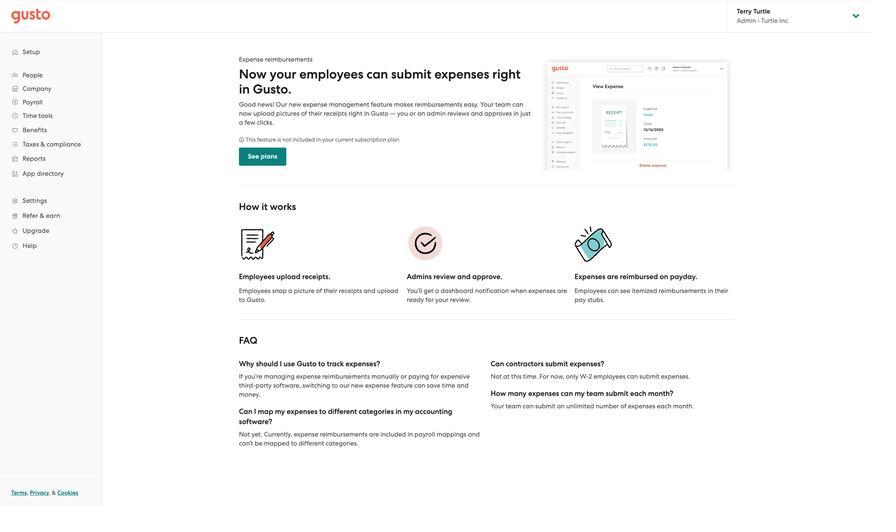 Task type: vqa. For each thing, say whether or not it's contained in the screenshot.
edit button on the right bottom of the page
no



Task type: locate. For each thing, give the bounding box(es) containing it.
few
[[245, 119, 255, 126]]

for up save
[[431, 373, 439, 380]]

0 horizontal spatial an
[[417, 110, 425, 117]]

1 vertical spatial your
[[491, 403, 504, 410]]

your left current
[[322, 136, 334, 143]]

included inside not yet. currently, expense reimbursements are included in payroll mappings and can't be mapped to different categories.
[[380, 431, 406, 438]]

reimbursements inside employees can see itemized reimbursements in their pay stubs.
[[659, 287, 706, 295]]

expense right our
[[303, 101, 327, 108]]

0 vertical spatial your
[[270, 67, 296, 82]]

0 horizontal spatial different
[[299, 440, 324, 447]]

0 horizontal spatial i
[[254, 407, 256, 416]]

0 vertical spatial gusto.
[[253, 82, 291, 97]]

0 horizontal spatial how
[[239, 201, 259, 213]]

can
[[366, 67, 388, 82], [512, 101, 523, 108], [608, 287, 619, 295], [627, 373, 638, 380], [414, 382, 425, 389], [561, 389, 573, 398], [523, 403, 534, 410]]

expenses right when
[[528, 287, 556, 295]]

0 horizontal spatial upload
[[253, 110, 275, 117]]

a inside employees snap a picture of their receipts and upload to gusto.
[[288, 287, 292, 295]]

1 horizontal spatial an
[[557, 403, 565, 410]]

to inside not yet. currently, expense reimbursements are included in payroll mappings and can't be mapped to different categories.
[[291, 440, 297, 447]]

can up software?
[[239, 407, 252, 416]]

1 horizontal spatial can
[[491, 360, 504, 368]]

can inside can i map my expenses to different categories in my accounting software?
[[239, 407, 252, 416]]

a for employees upload receipts.
[[288, 287, 292, 295]]

terms
[[11, 490, 27, 496]]

1 vertical spatial &
[[40, 212, 44, 219]]

receipts inside employees snap a picture of their receipts and upload to gusto.
[[339, 287, 362, 295]]

expense
[[303, 101, 327, 108], [296, 373, 321, 380], [365, 382, 390, 389], [294, 431, 318, 438]]

inc
[[779, 17, 788, 24]]

software,
[[273, 382, 301, 389]]

0 vertical spatial &
[[41, 141, 45, 148]]

new inside if you're managing expense reimbursements manually or paying for expensive third-party software, switching to our new expense feature can save time and money.
[[351, 382, 364, 389]]

, left privacy
[[27, 490, 28, 496]]

just
[[520, 110, 531, 117]]

1 horizontal spatial your
[[322, 136, 334, 143]]

their
[[309, 110, 322, 117], [324, 287, 337, 295], [715, 287, 728, 295]]

new right the our
[[351, 382, 364, 389]]

gusto. inside expense reimbursements now your employees can submit expenses right in gusto. good news! our new expense management feature makes reimbursements easy. your team can now upload pictures of their receipts right in gusto — you or an admin reviews and approves in just a few clicks.
[[253, 82, 291, 97]]

1 horizontal spatial a
[[288, 287, 292, 295]]

not up can't
[[239, 431, 250, 438]]

employees
[[299, 67, 363, 82], [594, 373, 625, 380]]

1 vertical spatial different
[[299, 440, 324, 447]]

an left unlimited
[[557, 403, 565, 410]]

list
[[0, 68, 101, 253]]

0 horizontal spatial ,
[[27, 490, 28, 496]]

2 vertical spatial &
[[52, 490, 56, 496]]

payroll button
[[8, 95, 94, 109]]

expenses
[[434, 67, 489, 82], [528, 287, 556, 295], [528, 389, 559, 398], [628, 403, 655, 410], [287, 407, 318, 416]]

0 horizontal spatial my
[[275, 407, 285, 416]]

1 vertical spatial new
[[351, 382, 364, 389]]

if
[[239, 373, 243, 380]]

are
[[607, 273, 618, 281], [557, 287, 567, 295], [369, 431, 379, 438]]

employees inside employees can see itemized reimbursements in their pay stubs.
[[575, 287, 606, 295]]

1 horizontal spatial right
[[492, 67, 521, 82]]

0 vertical spatial for
[[426, 296, 434, 304]]

company button
[[8, 82, 94, 95]]

1 vertical spatial for
[[431, 373, 439, 380]]

upload up 'clicks.'
[[253, 110, 275, 117]]

reimbursements for if you're managing expense reimbursements manually or paying for expensive third-party software, switching to our new expense feature can save time and money.
[[322, 373, 370, 380]]

my left accounting
[[403, 407, 413, 416]]

1 vertical spatial or
[[401, 373, 407, 380]]

to inside can i map my expenses to different categories in my accounting software?
[[319, 407, 326, 416]]

a right snap
[[288, 287, 292, 295]]

1 expenses? from the left
[[346, 360, 380, 368]]

my right map
[[275, 407, 285, 416]]

an left admin
[[417, 110, 425, 117]]

expenses down 'switching'
[[287, 407, 318, 416]]

or inside if you're managing expense reimbursements manually or paying for expensive third-party software, switching to our new expense feature can save time and money.
[[401, 373, 407, 380]]

each
[[630, 389, 646, 398], [657, 403, 671, 410]]

of right number
[[620, 403, 626, 410]]

& right taxes
[[41, 141, 45, 148]]

upload left you'll
[[377, 287, 398, 295]]

& left the "earn"
[[40, 212, 44, 219]]

a inside expense reimbursements now your employees can submit expenses right in gusto. good news! our new expense management feature makes reimbursements easy. your team can now upload pictures of their receipts right in gusto — you or an admin reviews and approves in just a few clicks.
[[239, 119, 243, 126]]

and
[[471, 110, 483, 117], [457, 273, 471, 281], [364, 287, 375, 295], [457, 382, 469, 389], [468, 431, 480, 438]]

it
[[262, 201, 268, 213]]

list containing people
[[0, 68, 101, 253]]

& left cookies
[[52, 490, 56, 496]]

your inside expense reimbursements now your employees can submit expenses right in gusto. good news! our new expense management feature makes reimbursements easy. your team can now upload pictures of their receipts right in gusto — you or an admin reviews and approves in just a few clicks.
[[480, 101, 494, 108]]

feature down the manually
[[391, 382, 413, 389]]

if you're managing expense reimbursements manually or paying for expensive third-party software, switching to our new expense feature can save time and money.
[[239, 373, 470, 398]]

expense inside not yet. currently, expense reimbursements are included in payroll mappings and can't be mapped to different categories.
[[294, 431, 318, 438]]

1 horizontal spatial how
[[491, 389, 506, 398]]

team
[[495, 101, 511, 108], [586, 389, 604, 398], [506, 403, 521, 410]]

your right 'now'
[[270, 67, 296, 82]]

1 vertical spatial i
[[254, 407, 256, 416]]

0 vertical spatial new
[[289, 101, 301, 108]]

0 vertical spatial feature
[[371, 101, 392, 108]]

& inside dropdown button
[[41, 141, 45, 148]]

2 horizontal spatial upload
[[377, 287, 398, 295]]

expense inside expense reimbursements now your employees can submit expenses right in gusto. good news! our new expense management feature makes reimbursements easy. your team can now upload pictures of their receipts right in gusto — you or an admin reviews and approves in just a few clicks.
[[303, 101, 327, 108]]

1 horizontal spatial gusto
[[371, 110, 389, 117]]

1 vertical spatial included
[[380, 431, 406, 438]]

use
[[284, 360, 295, 368]]

0 horizontal spatial your
[[270, 67, 296, 82]]

admin
[[427, 110, 446, 117]]

can up at
[[491, 360, 504, 368]]

accounting
[[415, 407, 452, 416]]

feature left is
[[257, 136, 276, 143]]

1 horizontal spatial or
[[410, 110, 416, 117]]

can't
[[239, 440, 253, 447]]

1 horizontal spatial are
[[557, 287, 567, 295]]

i
[[280, 360, 282, 368], [254, 407, 256, 416]]

1 vertical spatial right
[[348, 110, 362, 117]]

reimbursements inside if you're managing expense reimbursements manually or paying for expensive third-party software, switching to our new expense feature can save time and money.
[[322, 373, 370, 380]]

1 horizontal spatial ,
[[49, 490, 50, 496]]

number
[[596, 403, 619, 410]]

not
[[491, 373, 502, 380], [239, 431, 250, 438]]

employees inside employees snap a picture of their receipts and upload to gusto.
[[239, 287, 271, 295]]

2 vertical spatial team
[[506, 403, 521, 410]]

team down 'many'
[[506, 403, 521, 410]]

or left "paying"
[[401, 373, 407, 380]]

0 vertical spatial are
[[607, 273, 618, 281]]

home image
[[11, 8, 50, 23]]

how left 'many'
[[491, 389, 506, 398]]

2 horizontal spatial a
[[435, 287, 439, 295]]

cookies button
[[57, 488, 78, 497]]

team up 'your team can submit an unlimited number of expenses each month.'
[[586, 389, 604, 398]]

a inside you'll get a dashboard notification when expenses are ready for your review.
[[435, 287, 439, 295]]

turtle up •
[[753, 8, 770, 15]]

our
[[276, 101, 287, 108]]

their inside employees can see itemized reimbursements in their pay stubs.
[[715, 287, 728, 295]]

why
[[239, 360, 254, 368]]

different inside not yet. currently, expense reimbursements are included in payroll mappings and can't be mapped to different categories.
[[299, 440, 324, 447]]

expenses up easy.
[[434, 67, 489, 82]]

1 horizontal spatial of
[[316, 287, 322, 295]]

0 horizontal spatial are
[[369, 431, 379, 438]]

of
[[301, 110, 307, 117], [316, 287, 322, 295], [620, 403, 626, 410]]

our
[[340, 382, 349, 389]]

now,
[[550, 373, 564, 380]]

expense right currently,
[[294, 431, 318, 438]]

2 vertical spatial upload
[[377, 287, 398, 295]]

and inside expense reimbursements now your employees can submit expenses right in gusto. good news! our new expense management feature makes reimbursements easy. your team can now upload pictures of their receipts right in gusto — you or an admin reviews and approves in just a few clicks.
[[471, 110, 483, 117]]

team up approves
[[495, 101, 511, 108]]

compliance
[[47, 141, 81, 148]]

map
[[258, 407, 273, 416]]

see
[[248, 153, 259, 160]]

0 horizontal spatial included
[[292, 136, 315, 143]]

refer & earn link
[[8, 209, 94, 222]]

different
[[328, 407, 357, 416], [299, 440, 324, 447]]

0 horizontal spatial gusto
[[297, 360, 317, 368]]

1 horizontal spatial expenses?
[[570, 360, 604, 368]]

dollar bill illustration image
[[575, 225, 612, 263]]

1 vertical spatial receipts
[[339, 287, 362, 295]]

1 horizontal spatial new
[[351, 382, 364, 389]]

1 vertical spatial team
[[586, 389, 604, 398]]

•
[[758, 17, 760, 24]]

,
[[27, 490, 28, 496], [49, 490, 50, 496]]

1 vertical spatial how
[[491, 389, 506, 398]]

gusto right use
[[297, 360, 317, 368]]

employees up stubs.
[[575, 287, 606, 295]]

2 horizontal spatial are
[[607, 273, 618, 281]]

gusto. inside employees snap a picture of their receipts and upload to gusto.
[[247, 296, 266, 304]]

0 horizontal spatial can
[[239, 407, 252, 416]]

a right get
[[435, 287, 439, 295]]

1 horizontal spatial not
[[491, 373, 502, 380]]

0 horizontal spatial a
[[239, 119, 243, 126]]

for down get
[[426, 296, 434, 304]]

submit up month?
[[640, 373, 660, 380]]

expenses? up if you're managing expense reimbursements manually or paying for expensive third-party software, switching to our new expense feature can save time and money.
[[346, 360, 380, 368]]

0 vertical spatial an
[[417, 110, 425, 117]]

taxes
[[23, 141, 39, 148]]

expense
[[239, 56, 263, 63]]

2 horizontal spatial their
[[715, 287, 728, 295]]

different left categories.
[[299, 440, 324, 447]]

itemized
[[632, 287, 657, 295]]

0 horizontal spatial expenses?
[[346, 360, 380, 368]]

of inside expense reimbursements now your employees can submit expenses right in gusto. good news! our new expense management feature makes reimbursements easy. your team can now upload pictures of their receipts right in gusto — you or an admin reviews and approves in just a few clicks.
[[301, 110, 307, 117]]

your down at
[[491, 403, 504, 410]]

each left month?
[[630, 389, 646, 398]]

unlimited
[[566, 403, 594, 410]]

1 vertical spatial are
[[557, 287, 567, 295]]

turtle
[[753, 8, 770, 15], [761, 17, 778, 24]]

can
[[491, 360, 504, 368], [239, 407, 252, 416]]

your down dashboard
[[435, 296, 448, 304]]

makes
[[394, 101, 413, 108]]

1 vertical spatial upload
[[276, 273, 300, 281]]

people
[[23, 71, 43, 79]]

employees for employees can see itemized reimbursements in their pay stubs.
[[575, 287, 606, 295]]

expenses? up the w-
[[570, 360, 604, 368]]

categories.
[[326, 440, 358, 447]]

each down month?
[[657, 403, 671, 410]]

for inside if you're managing expense reimbursements manually or paying for expensive third-party software, switching to our new expense feature can save time and money.
[[431, 373, 439, 380]]

2 vertical spatial are
[[369, 431, 379, 438]]

currently,
[[264, 431, 292, 438]]

0 vertical spatial your
[[480, 101, 494, 108]]

0 horizontal spatial each
[[630, 389, 646, 398]]

1 horizontal spatial included
[[380, 431, 406, 438]]

employees upload receipts.
[[239, 273, 330, 281]]

employees for employees upload receipts.
[[239, 273, 275, 281]]

, left cookies button
[[49, 490, 50, 496]]

included right not
[[292, 136, 315, 143]]

your
[[270, 67, 296, 82], [322, 136, 334, 143], [435, 296, 448, 304]]

month.
[[673, 403, 694, 410]]

of right pictures
[[301, 110, 307, 117]]

earn
[[46, 212, 60, 219]]

0 horizontal spatial right
[[348, 110, 362, 117]]

for
[[539, 373, 549, 380]]

taxes & compliance button
[[8, 138, 94, 151]]

0 horizontal spatial of
[[301, 110, 307, 117]]

or right you
[[410, 110, 416, 117]]

0 vertical spatial or
[[410, 110, 416, 117]]

1 horizontal spatial upload
[[276, 273, 300, 281]]

1 vertical spatial your
[[322, 136, 334, 143]]

0 horizontal spatial employees
[[299, 67, 363, 82]]

how left it
[[239, 201, 259, 213]]

this feature is not included in your current subscription plan
[[244, 136, 399, 143]]

gusto left "—" on the top
[[371, 110, 389, 117]]

submit up now,
[[545, 360, 568, 368]]

pay
[[575, 296, 586, 304]]

my up unlimited
[[575, 389, 585, 398]]

2 vertical spatial of
[[620, 403, 626, 410]]

not left at
[[491, 373, 502, 380]]

different down the our
[[328, 407, 357, 416]]

reimbursements inside not yet. currently, expense reimbursements are included in payroll mappings and can't be mapped to different categories.
[[320, 431, 367, 438]]

submit inside expense reimbursements now your employees can submit expenses right in gusto. good news! our new expense management feature makes reimbursements easy. your team can now upload pictures of their receipts right in gusto — you or an admin reviews and approves in just a few clicks.
[[391, 67, 431, 82]]

0 vertical spatial of
[[301, 110, 307, 117]]

how for how it works
[[239, 201, 259, 213]]

0 vertical spatial different
[[328, 407, 357, 416]]

not at this time. for now, only w-2 employees can submit expenses.
[[491, 373, 690, 380]]

feature up "—" on the top
[[371, 101, 392, 108]]

benefits link
[[8, 123, 94, 137]]

employees for employees snap a picture of their receipts and upload to gusto.
[[239, 287, 271, 295]]

your
[[480, 101, 494, 108], [491, 403, 504, 410]]

0 vertical spatial can
[[491, 360, 504, 368]]

employees up snap
[[239, 273, 275, 281]]

upload inside expense reimbursements now your employees can submit expenses right in gusto. good news! our new expense management feature makes reimbursements easy. your team can now upload pictures of their receipts right in gusto — you or an admin reviews and approves in just a few clicks.
[[253, 110, 275, 117]]

0 vertical spatial turtle
[[753, 8, 770, 15]]

can for can contractors submit expenses?
[[491, 360, 504, 368]]

employees left snap
[[239, 287, 271, 295]]

and inside if you're managing expense reimbursements manually or paying for expensive third-party software, switching to our new expense feature can save time and money.
[[457, 382, 469, 389]]

feature inside if you're managing expense reimbursements manually or paying for expensive third-party software, switching to our new expense feature can save time and money.
[[391, 382, 413, 389]]

not inside not yet. currently, expense reimbursements are included in payroll mappings and can't be mapped to different categories.
[[239, 431, 250, 438]]

in
[[239, 82, 250, 97], [364, 110, 369, 117], [513, 110, 519, 117], [316, 136, 321, 143], [708, 287, 713, 295], [395, 407, 402, 416], [408, 431, 413, 438]]

0 vertical spatial employees
[[299, 67, 363, 82]]

2 vertical spatial your
[[435, 296, 448, 304]]

1 vertical spatial not
[[239, 431, 250, 438]]

terry
[[737, 8, 752, 15]]

i up software?
[[254, 407, 256, 416]]

employees inside expense reimbursements now your employees can submit expenses right in gusto. good news! our new expense management feature makes reimbursements easy. your team can now upload pictures of their receipts right in gusto — you or an admin reviews and approves in just a few clicks.
[[299, 67, 363, 82]]

a left few
[[239, 119, 243, 126]]

upgrade link
[[8, 224, 94, 237]]

1 vertical spatial employees
[[594, 373, 625, 380]]

feature inside expense reimbursements now your employees can submit expenses right in gusto. good news! our new expense management feature makes reimbursements easy. your team can now upload pictures of their receipts right in gusto — you or an admin reviews and approves in just a few clicks.
[[371, 101, 392, 108]]

0 vertical spatial team
[[495, 101, 511, 108]]

1 horizontal spatial each
[[657, 403, 671, 410]]

submit up number
[[606, 389, 628, 398]]

included down categories
[[380, 431, 406, 438]]

1 vertical spatial of
[[316, 287, 322, 295]]

1 vertical spatial feature
[[257, 136, 276, 143]]

gusto. down employees upload receipts.
[[247, 296, 266, 304]]

employees can see itemized reimbursements in their pay stubs.
[[575, 287, 728, 304]]

0 vertical spatial upload
[[253, 110, 275, 117]]

employees up management
[[299, 67, 363, 82]]

gusto. up news!
[[253, 82, 291, 97]]

paying
[[408, 373, 429, 380]]

0 horizontal spatial or
[[401, 373, 407, 380]]

0 vertical spatial receipts
[[324, 110, 347, 117]]

turtle right •
[[761, 17, 778, 24]]

2 horizontal spatial your
[[435, 296, 448, 304]]

your team can submit an unlimited number of expenses each month.
[[491, 403, 694, 410]]

1 vertical spatial gusto.
[[247, 296, 266, 304]]

expenses are reimbursed on payday.
[[575, 273, 697, 281]]

of inside employees snap a picture of their receipts and upload to gusto.
[[316, 287, 322, 295]]

submit up makes
[[391, 67, 431, 82]]

0 vertical spatial gusto
[[371, 110, 389, 117]]

employees right 2
[[594, 373, 625, 380]]

your up approves
[[480, 101, 494, 108]]

0 horizontal spatial their
[[309, 110, 322, 117]]

0 horizontal spatial not
[[239, 431, 250, 438]]

new up pictures
[[289, 101, 301, 108]]

i left use
[[280, 360, 282, 368]]

upload up snap
[[276, 273, 300, 281]]

1 horizontal spatial their
[[324, 287, 337, 295]]

0 vertical spatial each
[[630, 389, 646, 398]]

0 vertical spatial how
[[239, 201, 259, 213]]

plans
[[261, 153, 277, 160]]

in inside can i map my expenses to different categories in my accounting software?
[[395, 407, 402, 416]]

reimbursements for employees can see itemized reimbursements in their pay stubs.
[[659, 287, 706, 295]]

receipt illustration image
[[239, 225, 277, 263]]

in inside not yet. currently, expense reimbursements are included in payroll mappings and can't be mapped to different categories.
[[408, 431, 413, 438]]

submit down the for at the right of page
[[535, 403, 555, 410]]

upload
[[253, 110, 275, 117], [276, 273, 300, 281], [377, 287, 398, 295]]

an inside expense reimbursements now your employees can submit expenses right in gusto. good news! our new expense management feature makes reimbursements easy. your team can now upload pictures of their receipts right in gusto — you or an admin reviews and approves in just a few clicks.
[[417, 110, 425, 117]]

a for admins review and approve.
[[435, 287, 439, 295]]

of down "receipts."
[[316, 287, 322, 295]]

1 vertical spatial can
[[239, 407, 252, 416]]



Task type: describe. For each thing, give the bounding box(es) containing it.
can i map my expenses to different categories in my accounting software?
[[239, 407, 452, 426]]

2 horizontal spatial of
[[620, 403, 626, 410]]

stubs.
[[588, 296, 605, 304]]

yet.
[[252, 431, 262, 438]]

different inside can i map my expenses to different categories in my accounting software?
[[328, 407, 357, 416]]

only
[[566, 373, 578, 380]]

month?
[[648, 389, 673, 398]]

how it works
[[239, 201, 296, 213]]

1 horizontal spatial i
[[280, 360, 282, 368]]

1 horizontal spatial my
[[403, 407, 413, 416]]

reports link
[[8, 152, 94, 165]]

now
[[239, 110, 252, 117]]

expenses inside expense reimbursements now your employees can submit expenses right in gusto. good news! our new expense management feature makes reimbursements easy. your team can now upload pictures of their receipts right in gusto — you or an admin reviews and approves in just a few clicks.
[[434, 67, 489, 82]]

time
[[442, 382, 455, 389]]

1 vertical spatial turtle
[[761, 17, 778, 24]]

cookies
[[57, 490, 78, 496]]

approve.
[[472, 273, 502, 281]]

should
[[256, 360, 278, 368]]

expense down the manually
[[365, 382, 390, 389]]

can inside if you're managing expense reimbursements manually or paying for expensive third-party software, switching to our new expense feature can save time and money.
[[414, 382, 425, 389]]

1 horizontal spatial employees
[[594, 373, 625, 380]]

time
[[23, 112, 37, 119]]

expense up 'switching'
[[296, 373, 321, 380]]

gusto. for to
[[247, 296, 266, 304]]

directory
[[37, 170, 64, 177]]

refer & earn
[[23, 212, 60, 219]]

money.
[[239, 391, 260, 398]]

your inside expense reimbursements now your employees can submit expenses right in gusto. good news! our new expense management feature makes reimbursements easy. your team can now upload pictures of their receipts right in gusto — you or an admin reviews and approves in just a few clicks.
[[270, 67, 296, 82]]

news!
[[257, 101, 274, 108]]

reviews
[[447, 110, 469, 117]]

you're
[[244, 373, 262, 380]]

categories
[[359, 407, 394, 416]]

third-
[[239, 382, 256, 389]]

review
[[433, 273, 456, 281]]

their inside employees snap a picture of their receipts and upload to gusto.
[[324, 287, 337, 295]]

party
[[256, 382, 272, 389]]

to inside if you're managing expense reimbursements manually or paying for expensive third-party software, switching to our new expense feature can save time and money.
[[332, 382, 338, 389]]

their inside expense reimbursements now your employees can submit expenses right in gusto. good news! our new expense management feature makes reimbursements easy. your team can now upload pictures of their receipts right in gusto — you or an admin reviews and approves in just a few clicks.
[[309, 110, 322, 117]]

expense reimbursements now your employees can submit expenses right in gusto. good news! our new expense management feature makes reimbursements easy. your team can now upload pictures of their receipts right in gusto — you or an admin reviews and approves in just a few clicks.
[[239, 56, 531, 126]]

0 vertical spatial right
[[492, 67, 521, 82]]

upgrade
[[23, 227, 49, 234]]

time tools
[[23, 112, 53, 119]]

w-
[[580, 373, 589, 380]]

2 horizontal spatial my
[[575, 389, 585, 398]]

& for earn
[[40, 212, 44, 219]]

switching
[[302, 382, 330, 389]]

new inside expense reimbursements now your employees can submit expenses right in gusto. good news! our new expense management feature makes reimbursements easy. your team can now upload pictures of their receipts right in gusto — you or an admin reviews and approves in just a few clicks.
[[289, 101, 301, 108]]

reimbursements for not yet. currently, expense reimbursements are included in payroll mappings and can't be mapped to different categories.
[[320, 431, 367, 438]]

help
[[23, 242, 37, 249]]

not for can contractors submit expenses?
[[491, 373, 502, 380]]

can contractors submit expenses?
[[491, 360, 604, 368]]

2
[[589, 373, 592, 380]]

expenses inside you'll get a dashboard notification when expenses are ready for your review.
[[528, 287, 556, 295]]

in inside employees can see itemized reimbursements in their pay stubs.
[[708, 287, 713, 295]]

benefits
[[23, 126, 47, 134]]

how many expenses can my team submit each month?
[[491, 389, 673, 398]]

2 , from the left
[[49, 490, 50, 496]]

and inside employees snap a picture of their receipts and upload to gusto.
[[364, 287, 375, 295]]

can for can i map my expenses to different categories in my accounting software?
[[239, 407, 252, 416]]

payroll
[[414, 431, 435, 438]]

see plans
[[248, 153, 277, 160]]

this
[[246, 136, 256, 143]]

not
[[282, 136, 291, 143]]

plan
[[388, 136, 399, 143]]

software?
[[239, 418, 272, 426]]

2 expenses? from the left
[[570, 360, 604, 368]]

payday.
[[670, 273, 697, 281]]

to inside employees snap a picture of their receipts and upload to gusto.
[[239, 296, 245, 304]]

gusto. for in
[[253, 82, 291, 97]]

terry turtle admin • turtle inc
[[737, 8, 788, 24]]

is
[[277, 136, 281, 143]]

reports
[[23, 155, 46, 162]]

team inside expense reimbursements now your employees can submit expenses right in gusto. good news! our new expense management feature makes reimbursements easy. your team can now upload pictures of their receipts right in gusto — you or an admin reviews and approves in just a few clicks.
[[495, 101, 511, 108]]

picture
[[294, 287, 315, 295]]

expenses down month?
[[628, 403, 655, 410]]

expenses
[[575, 273, 605, 281]]

receipts.
[[302, 273, 330, 281]]

upload inside employees snap a picture of their receipts and upload to gusto.
[[377, 287, 398, 295]]

review.
[[450, 296, 471, 304]]

track
[[327, 360, 344, 368]]

can inside employees can see itemized reimbursements in their pay stubs.
[[608, 287, 619, 295]]

terms link
[[11, 490, 27, 496]]

app directory link
[[8, 167, 94, 180]]

easy.
[[464, 101, 479, 108]]

ready
[[407, 296, 424, 304]]

you
[[397, 110, 408, 117]]

time.
[[523, 373, 538, 380]]

management
[[329, 101, 369, 108]]

contractors
[[506, 360, 544, 368]]

are inside you'll get a dashboard notification when expenses are ready for your review.
[[557, 287, 567, 295]]

admins
[[407, 273, 432, 281]]

or inside expense reimbursements now your employees can submit expenses right in gusto. good news! our new expense management feature makes reimbursements easy. your team can now upload pictures of their receipts right in gusto — you or an admin reviews and approves in just a few clicks.
[[410, 110, 416, 117]]

snap
[[272, 287, 287, 295]]

1 , from the left
[[27, 490, 28, 496]]

people button
[[8, 68, 94, 82]]

0 vertical spatial included
[[292, 136, 315, 143]]

your inside you'll get a dashboard notification when expenses are ready for your review.
[[435, 296, 448, 304]]

i inside can i map my expenses to different categories in my accounting software?
[[254, 407, 256, 416]]

payroll
[[23, 98, 43, 106]]

are inside not yet. currently, expense reimbursements are included in payroll mappings and can't be mapped to different categories.
[[369, 431, 379, 438]]

gusto inside expense reimbursements now your employees can submit expenses right in gusto. good news! our new expense management feature makes reimbursements easy. your team can now upload pictures of their receipts right in gusto — you or an admin reviews and approves in just a few clicks.
[[371, 110, 389, 117]]

you'll get a dashboard notification when expenses are ready for your review.
[[407, 287, 567, 304]]

setup link
[[8, 45, 94, 59]]

checkmark illustration image
[[407, 225, 444, 263]]

1 vertical spatial each
[[657, 403, 671, 410]]

and inside not yet. currently, expense reimbursements are included in payroll mappings and can't be mapped to different categories.
[[468, 431, 480, 438]]

clicks.
[[257, 119, 274, 126]]

mapped
[[264, 440, 289, 447]]

not for can i map my expenses to different categories in my accounting software?
[[239, 431, 250, 438]]

expenses inside can i map my expenses to different categories in my accounting software?
[[287, 407, 318, 416]]

settings
[[23, 197, 47, 204]]

not yet. currently, expense reimbursements are included in payroll mappings and can't be mapped to different categories.
[[239, 431, 480, 447]]

how for how many expenses can my team submit each month?
[[491, 389, 506, 398]]

& for compliance
[[41, 141, 45, 148]]

at
[[503, 373, 510, 380]]

expenses.
[[661, 373, 690, 380]]

notification
[[475, 287, 509, 295]]

terms , privacy , & cookies
[[11, 490, 78, 496]]

save
[[427, 382, 440, 389]]

company
[[23, 85, 51, 92]]

you'll
[[407, 287, 422, 295]]

expense reimbursement screenshot image
[[540, 55, 735, 171]]

now
[[239, 67, 267, 82]]

privacy link
[[30, 490, 49, 496]]

for inside you'll get a dashboard notification when expenses are ready for your review.
[[426, 296, 434, 304]]

on
[[660, 273, 668, 281]]

expenses down the for at the right of page
[[528, 389, 559, 398]]

subscription
[[355, 136, 386, 143]]

see
[[620, 287, 630, 295]]

this
[[511, 373, 522, 380]]

manually
[[371, 373, 399, 380]]

tools
[[38, 112, 53, 119]]

gusto navigation element
[[0, 32, 101, 265]]

1 vertical spatial an
[[557, 403, 565, 410]]

receipts inside expense reimbursements now your employees can submit expenses right in gusto. good news! our new expense management feature makes reimbursements easy. your team can now upload pictures of their receipts right in gusto — you or an admin reviews and approves in just a few clicks.
[[324, 110, 347, 117]]

1 vertical spatial gusto
[[297, 360, 317, 368]]

be
[[255, 440, 262, 447]]



